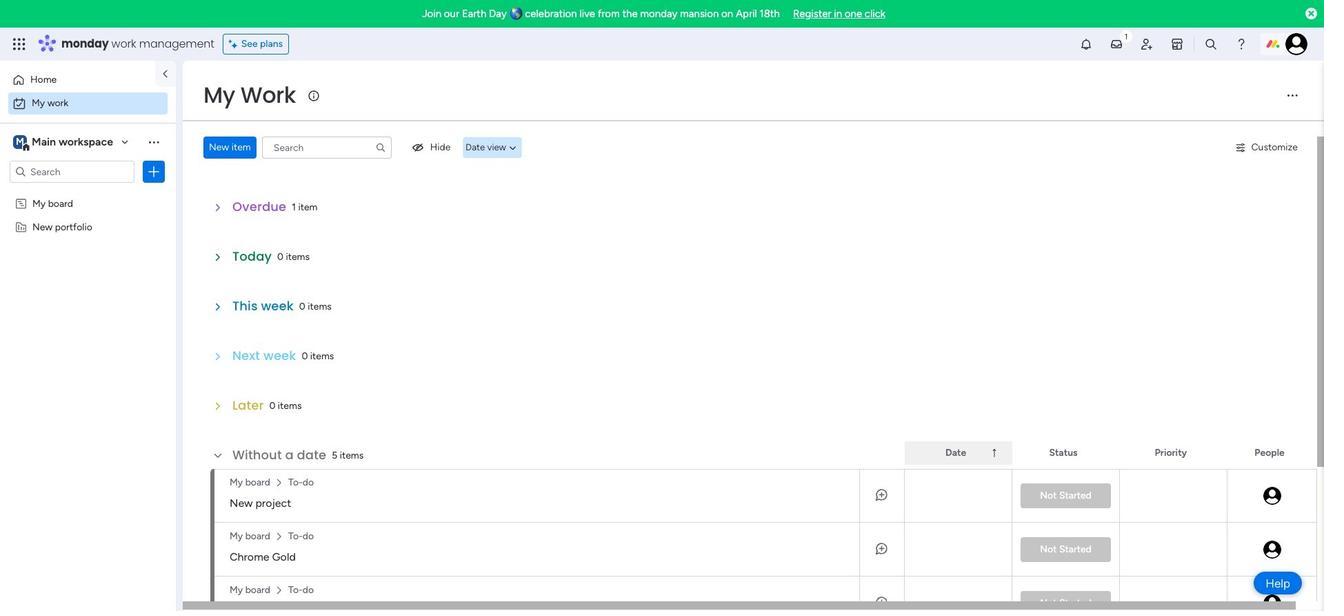 Task type: vqa. For each thing, say whether or not it's contained in the screenshot.
'Search Everything' Icon
yes



Task type: locate. For each thing, give the bounding box(es) containing it.
notifications image
[[1079, 37, 1093, 51]]

None search field
[[262, 137, 392, 159]]

jacob simon image up menu image
[[1286, 33, 1308, 55]]

help image
[[1235, 37, 1248, 51]]

1 vertical spatial option
[[8, 92, 168, 114]]

see plans image
[[229, 37, 241, 52]]

column header
[[905, 441, 1012, 465]]

jacob simon image
[[1286, 33, 1308, 55], [1262, 486, 1282, 506]]

options image
[[147, 165, 161, 179]]

workspace options image
[[147, 135, 161, 149]]

update feed image
[[1110, 37, 1123, 51]]

0 vertical spatial option
[[8, 69, 147, 91]]

search image
[[375, 142, 386, 153]]

monday marketplace image
[[1170, 37, 1184, 51]]

0 vertical spatial jacob simon image
[[1286, 33, 1308, 55]]

sort image
[[989, 448, 1000, 459]]

option
[[8, 69, 147, 91], [8, 92, 168, 114], [0, 191, 176, 193]]

list box
[[0, 189, 176, 424]]

0 horizontal spatial jacob simon image
[[1262, 486, 1282, 506]]

jacob simon image up jacob simon icon
[[1262, 486, 1282, 506]]

invite members image
[[1140, 37, 1154, 51]]

search everything image
[[1204, 37, 1218, 51]]



Task type: describe. For each thing, give the bounding box(es) containing it.
Search in workspace field
[[29, 164, 115, 180]]

workspace selection element
[[13, 134, 115, 152]]

1 horizontal spatial jacob simon image
[[1286, 33, 1308, 55]]

workspace image
[[13, 134, 27, 150]]

menu image
[[1286, 88, 1299, 102]]

options image
[[192, 571, 203, 611]]

Filter dashboard by text search field
[[262, 137, 392, 159]]

1 image
[[1120, 28, 1132, 44]]

2 vertical spatial option
[[0, 191, 176, 193]]

jacob simon image
[[1262, 539, 1282, 560]]

select product image
[[12, 37, 26, 51]]

1 vertical spatial jacob simon image
[[1262, 486, 1282, 506]]



